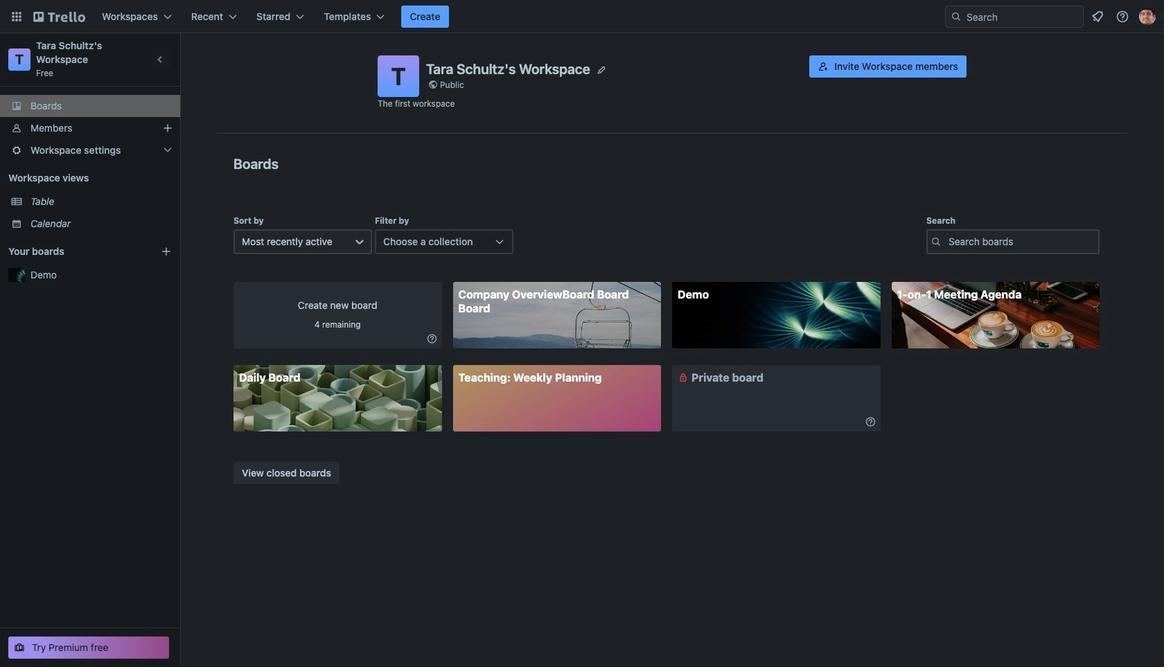 Task type: describe. For each thing, give the bounding box(es) containing it.
Search field
[[945, 6, 1084, 28]]

1 vertical spatial sm image
[[677, 371, 690, 385]]

0 vertical spatial sm image
[[425, 332, 439, 346]]

workspace navigation collapse icon image
[[151, 50, 171, 69]]

your boards with 1 items element
[[8, 243, 140, 260]]



Task type: locate. For each thing, give the bounding box(es) containing it.
open information menu image
[[1116, 10, 1130, 24]]

Search boards text field
[[927, 229, 1100, 254]]

add board image
[[161, 246, 172, 257]]

sm image
[[425, 332, 439, 346], [677, 371, 690, 385], [864, 415, 878, 429]]

search image
[[951, 11, 962, 22]]

2 horizontal spatial sm image
[[864, 415, 878, 429]]

1 horizontal spatial sm image
[[677, 371, 690, 385]]

0 horizontal spatial sm image
[[425, 332, 439, 346]]

primary element
[[0, 0, 1165, 33]]

back to home image
[[33, 6, 85, 28]]

james peterson (jamespeterson93) image
[[1140, 8, 1156, 25]]

0 notifications image
[[1090, 8, 1106, 25]]

2 vertical spatial sm image
[[864, 415, 878, 429]]



Task type: vqa. For each thing, say whether or not it's contained in the screenshot.
text box
no



